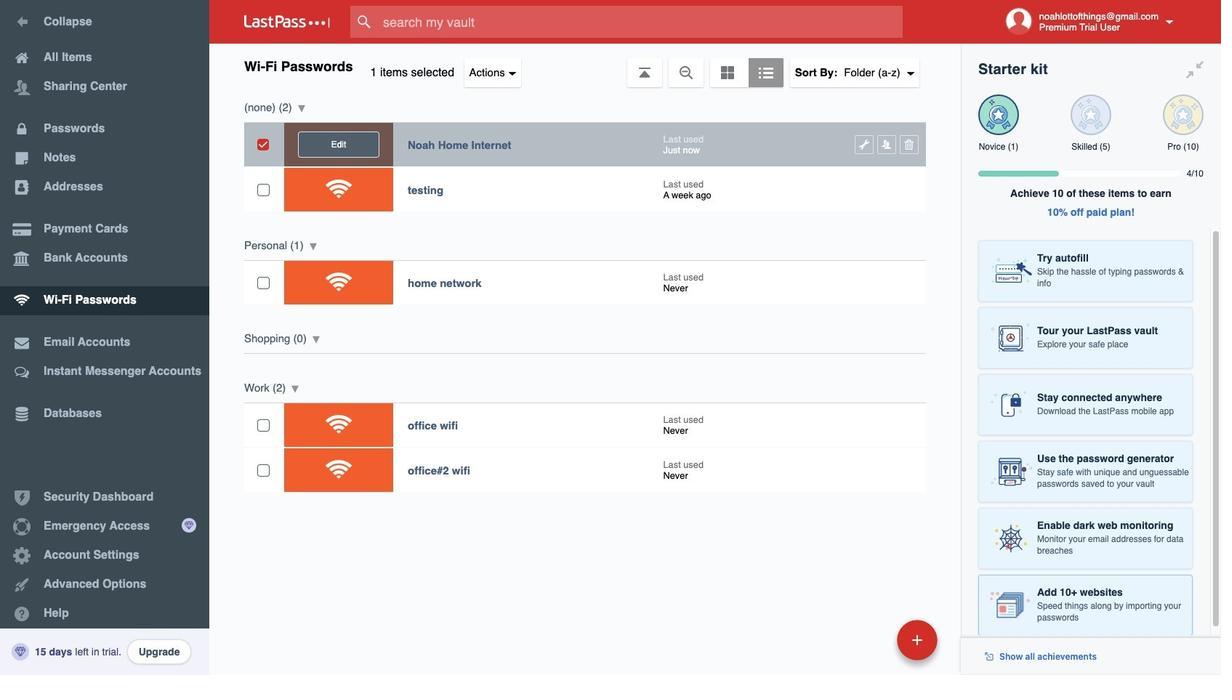 Task type: locate. For each thing, give the bounding box(es) containing it.
Search search field
[[350, 6, 931, 38]]

main navigation navigation
[[0, 0, 209, 675]]

new item element
[[797, 619, 943, 661]]



Task type: describe. For each thing, give the bounding box(es) containing it.
new item navigation
[[797, 616, 947, 675]]

lastpass image
[[244, 15, 330, 28]]

search my vault text field
[[350, 6, 931, 38]]

vault options navigation
[[209, 44, 961, 87]]



